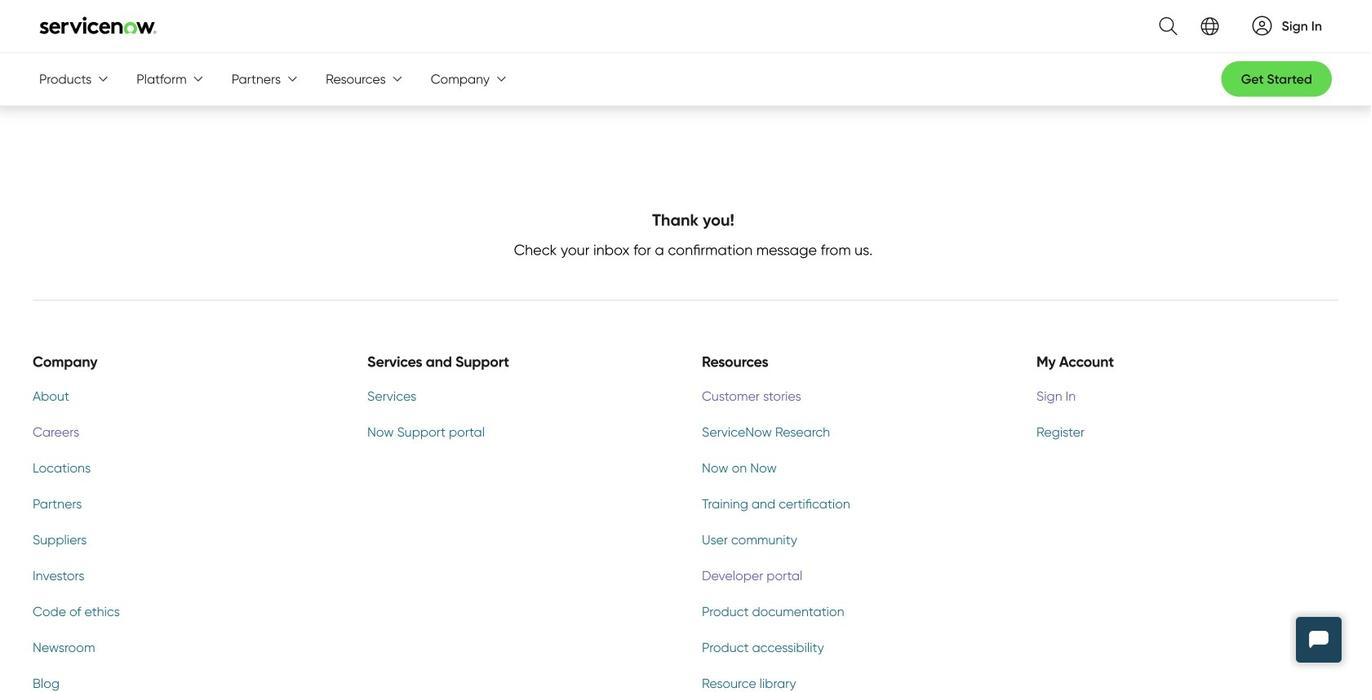 Task type: vqa. For each thing, say whether or not it's contained in the screenshot.
"Search" icon
yes



Task type: describe. For each thing, give the bounding box(es) containing it.
arc image
[[1253, 16, 1272, 35]]

servicenow image
[[39, 16, 157, 34]]



Task type: locate. For each thing, give the bounding box(es) containing it.
search image
[[1150, 7, 1178, 45]]



